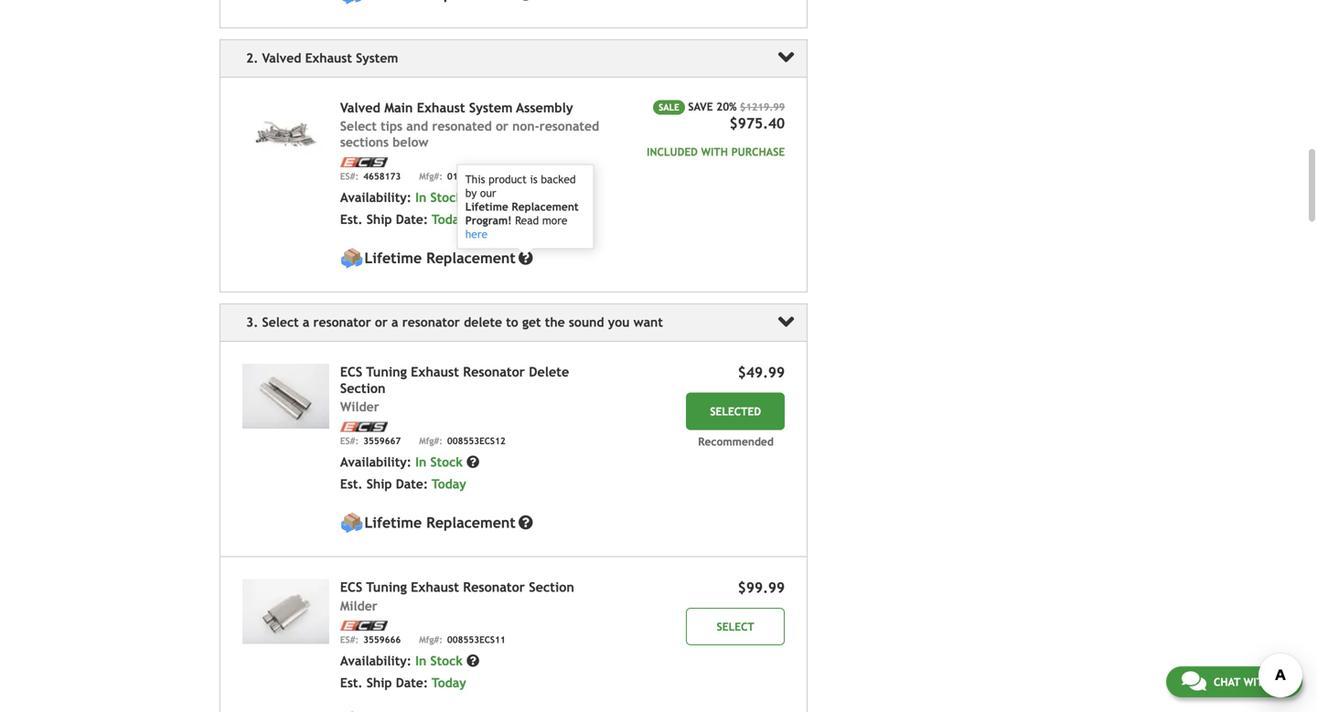 Task type: locate. For each thing, give the bounding box(es) containing it.
0 vertical spatial today
[[432, 212, 466, 227]]

est. ship date: today down '3559667'
[[340, 477, 466, 492]]

1 vertical spatial est. ship date: today
[[340, 477, 466, 492]]

1 in from the top
[[415, 190, 426, 205]]

replacement up ecs tuning exhaust resonator section milder
[[426, 515, 516, 531]]

angle down image
[[778, 309, 794, 335]]

ecs image down the sections
[[340, 157, 388, 167]]

date:
[[396, 212, 428, 227], [396, 477, 428, 492], [396, 676, 428, 691]]

this product is lifetime replacement eligible image
[[340, 0, 363, 5], [340, 512, 363, 535]]

4658173
[[363, 171, 401, 182]]

0 vertical spatial est.
[[340, 212, 363, 227]]

question circle image for resonator
[[467, 456, 479, 469]]

1 ecs from the top
[[340, 364, 362, 379]]

2 availability: in stock from the top
[[340, 455, 467, 470]]

sale
[[659, 102, 679, 112]]

1 vertical spatial resonator
[[463, 580, 525, 595]]

ecs image down wilder
[[340, 422, 388, 432]]

resonator up 008553ecs11
[[463, 580, 525, 595]]

est. up this product is lifetime replacement eligible image
[[340, 212, 363, 227]]

stock left by
[[430, 190, 463, 205]]

this product is backed by our lifetime replacement program!
[[465, 173, 579, 227]]

lifetime down our
[[465, 200, 508, 213]]

today down 008553ecs12
[[432, 477, 466, 492]]

2 date: from the top
[[396, 477, 428, 492]]

2 vertical spatial availability:
[[340, 654, 412, 669]]

availability: in stock
[[340, 190, 467, 205], [340, 455, 467, 470], [340, 654, 467, 669]]

2 ecs from the top
[[340, 580, 362, 595]]

replacement down here
[[426, 250, 516, 267]]

0 vertical spatial this product is lifetime replacement eligible image
[[340, 0, 363, 5]]

3 in from the top
[[415, 654, 426, 669]]

stock down 008553ecs12
[[430, 455, 463, 470]]

save
[[688, 100, 713, 113]]

resonated
[[432, 119, 492, 134], [539, 119, 599, 134]]

0 vertical spatial ecs image
[[340, 157, 388, 167]]

008553ecs12
[[447, 436, 506, 446]]

exhaust up 008553ecs12
[[411, 364, 459, 379]]

0 vertical spatial est. ship date: today
[[340, 212, 466, 227]]

0 vertical spatial section
[[340, 381, 386, 396]]

availability:
[[340, 190, 412, 205], [340, 455, 412, 470], [340, 654, 412, 669]]

ship
[[367, 212, 392, 227], [367, 477, 392, 492], [367, 676, 392, 691]]

in for 49.99
[[415, 455, 426, 470]]

2 tuning from the top
[[366, 580, 407, 595]]

0 vertical spatial exhaust
[[417, 100, 465, 115]]

availability: down '3559667'
[[340, 455, 412, 470]]

stock
[[430, 190, 463, 205], [430, 455, 463, 470], [430, 654, 463, 669]]

2 vertical spatial date:
[[396, 676, 428, 691]]

today for 99.99
[[432, 676, 466, 691]]

question circle image for system
[[467, 191, 479, 204]]

1 vertical spatial est.
[[340, 477, 363, 492]]

stock for 99.99
[[430, 654, 463, 669]]

today down 008553ecs11
[[432, 676, 466, 691]]

tuning inside ecs tuning exhaust resonator section milder
[[366, 580, 407, 595]]

est. down milder
[[340, 676, 363, 691]]

1 vertical spatial ecs
[[340, 580, 362, 595]]

0 vertical spatial tuning
[[366, 364, 407, 379]]

exhaust inside 'ecs tuning exhaust resonator delete section wilder'
[[411, 364, 459, 379]]

1 vertical spatial availability: in stock
[[340, 455, 467, 470]]

more
[[542, 214, 568, 227]]

date: down '3559666'
[[396, 676, 428, 691]]

availability: in stock for 99.99
[[340, 654, 467, 669]]

1 est. ship date: today from the top
[[340, 212, 466, 227]]

lifetime
[[465, 200, 508, 213], [364, 250, 422, 267], [364, 515, 422, 531]]

1 vertical spatial lifetime replacement
[[364, 515, 516, 531]]

1 question circle image from the top
[[467, 191, 479, 204]]

availability: in stock down '3559667'
[[340, 455, 467, 470]]

question circle image
[[467, 191, 479, 204], [467, 456, 479, 469]]

0 vertical spatial availability: in stock
[[340, 190, 467, 205]]

1 horizontal spatial resonated
[[539, 119, 599, 134]]

0 vertical spatial question circle image
[[518, 251, 533, 265]]

ecs tuning exhaust resonator delete section wilder
[[340, 364, 569, 414]]

product
[[489, 173, 527, 186]]

1 date: from the top
[[396, 212, 428, 227]]

in left by
[[415, 190, 426, 205]]

ecs up milder
[[340, 580, 362, 595]]

2 in from the top
[[415, 455, 426, 470]]

2 est. ship date: today from the top
[[340, 477, 466, 492]]

0 vertical spatial ecs
[[340, 364, 362, 379]]

2 vertical spatial lifetime
[[364, 515, 422, 531]]

1 tuning from the top
[[366, 364, 407, 379]]

replacement for resonator
[[426, 515, 516, 531]]

ship for 99.99
[[367, 676, 392, 691]]

ecs inside 'ecs tuning exhaust resonator delete section wilder'
[[340, 364, 362, 379]]

3559667
[[363, 436, 401, 446]]

3 est. from the top
[[340, 676, 363, 691]]

1 vertical spatial exhaust
[[411, 364, 459, 379]]

section inside 'ecs tuning exhaust resonator delete section wilder'
[[340, 381, 386, 396]]

0 vertical spatial lifetime replacement
[[364, 250, 516, 267]]

today for 49.99
[[432, 477, 466, 492]]

replacement up more on the top left
[[512, 200, 579, 213]]

2 resonator from the top
[[463, 580, 525, 595]]

ecs up wilder
[[340, 364, 362, 379]]

exhaust up and
[[417, 100, 465, 115]]

2 vertical spatial today
[[432, 676, 466, 691]]

1 vertical spatial ecs image
[[340, 422, 388, 432]]

ship down 4658173
[[367, 212, 392, 227]]

lifetime replacement for select
[[364, 250, 516, 267]]

lifetime replacement up ecs tuning exhaust resonator section milder
[[364, 515, 516, 531]]

date: for 49.99
[[396, 477, 428, 492]]

est. ship date: today down '3559666'
[[340, 676, 466, 691]]

ship down '3559667'
[[367, 477, 392, 492]]

exhaust up 008553ecs11
[[411, 580, 459, 595]]

here link
[[465, 228, 488, 241]]

1 availability: in stock from the top
[[340, 190, 467, 205]]

resonated down system
[[432, 119, 492, 134]]

exhaust for 99.99
[[411, 580, 459, 595]]

tuning up wilder
[[366, 364, 407, 379]]

question circle image down 008553ecs12
[[467, 456, 479, 469]]

comments image
[[1182, 670, 1206, 692]]

3 ecs image from the top
[[340, 621, 388, 631]]

today
[[432, 212, 466, 227], [432, 477, 466, 492], [432, 676, 466, 691]]

availability: down 4658173
[[340, 190, 412, 205]]

resonator left delete on the bottom left
[[463, 364, 525, 379]]

lifetime for resonator
[[364, 515, 422, 531]]

0 vertical spatial stock
[[430, 190, 463, 205]]

1 vertical spatial tuning
[[366, 580, 407, 595]]

included
[[647, 145, 698, 158]]

resonated down "assembly"
[[539, 119, 599, 134]]

1 horizontal spatial section
[[529, 580, 574, 595]]

0 horizontal spatial section
[[340, 381, 386, 396]]

resonator inside ecs tuning exhaust resonator section milder
[[463, 580, 525, 595]]

lifetime replacement for section
[[364, 515, 516, 531]]

1 vertical spatial replacement
[[426, 250, 516, 267]]

2 vertical spatial est. ship date: today
[[340, 676, 466, 691]]

program!
[[465, 214, 512, 227]]

lifetime down '3559667'
[[364, 515, 422, 531]]

0 vertical spatial question circle image
[[467, 191, 479, 204]]

0 vertical spatial availability:
[[340, 190, 412, 205]]

20%
[[716, 100, 737, 113]]

in
[[415, 190, 426, 205], [415, 455, 426, 470], [415, 654, 426, 669]]

0 vertical spatial date:
[[396, 212, 428, 227]]

ecs image down milder
[[340, 621, 388, 631]]

2 est. from the top
[[340, 477, 363, 492]]

replacement
[[512, 200, 579, 213], [426, 250, 516, 267], [426, 515, 516, 531]]

2 stock from the top
[[430, 455, 463, 470]]

3 est. ship date: today from the top
[[340, 676, 466, 691]]

tuning
[[366, 364, 407, 379], [366, 580, 407, 595]]

question circle image
[[518, 251, 533, 265], [518, 515, 533, 530], [467, 655, 479, 668]]

est. down wilder
[[340, 477, 363, 492]]

0 horizontal spatial resonated
[[432, 119, 492, 134]]

2 ship from the top
[[367, 477, 392, 492]]

today up here
[[432, 212, 466, 227]]

availability: in stock down '3559666'
[[340, 654, 467, 669]]

exhaust
[[417, 100, 465, 115], [411, 364, 459, 379], [411, 580, 459, 595]]

ecs
[[340, 364, 362, 379], [340, 580, 362, 595]]

stock down 008553ecs11
[[430, 654, 463, 669]]

in down 'ecs tuning exhaust resonator delete section wilder'
[[415, 455, 426, 470]]

select
[[340, 119, 377, 134]]

1 lifetime replacement from the top
[[364, 250, 516, 267]]

in down ecs tuning exhaust resonator section milder
[[415, 654, 426, 669]]

availability: for 99.99
[[340, 654, 412, 669]]

exhaust inside ecs tuning exhaust resonator section milder
[[411, 580, 459, 595]]

2 vertical spatial est.
[[340, 676, 363, 691]]

99.99
[[746, 580, 785, 596]]

3 date: from the top
[[396, 676, 428, 691]]

2 vertical spatial stock
[[430, 654, 463, 669]]

1 vertical spatial section
[[529, 580, 574, 595]]

ship for 49.99
[[367, 477, 392, 492]]

resonator inside 'ecs tuning exhaust resonator delete section wilder'
[[463, 364, 525, 379]]

1 stock from the top
[[430, 190, 463, 205]]

3 ship from the top
[[367, 676, 392, 691]]

here
[[465, 228, 488, 241]]

backed
[[541, 173, 576, 186]]

date: down '3559667'
[[396, 477, 428, 492]]

tuning up milder
[[366, 580, 407, 595]]

2 vertical spatial question circle image
[[467, 655, 479, 668]]

tuning for 99.99
[[366, 580, 407, 595]]

2 vertical spatial replacement
[[426, 515, 516, 531]]

1 vertical spatial availability:
[[340, 455, 412, 470]]

us
[[1274, 676, 1287, 689]]

3 today from the top
[[432, 676, 466, 691]]

date: down 4658173
[[396, 212, 428, 227]]

0 vertical spatial replacement
[[512, 200, 579, 213]]

0 vertical spatial lifetime
[[465, 200, 508, 213]]

2 resonated from the left
[[539, 119, 599, 134]]

availability: down '3559666'
[[340, 654, 412, 669]]

3 availability: from the top
[[340, 654, 412, 669]]

2 vertical spatial ship
[[367, 676, 392, 691]]

0 vertical spatial resonator
[[463, 364, 525, 379]]

2 vertical spatial in
[[415, 654, 426, 669]]

ship down '3559666'
[[367, 676, 392, 691]]

1 vertical spatial lifetime
[[364, 250, 422, 267]]

ecs image
[[340, 157, 388, 167], [340, 422, 388, 432], [340, 621, 388, 631]]

1 vertical spatial question circle image
[[467, 456, 479, 469]]

2 lifetime replacement from the top
[[364, 515, 516, 531]]

1 vertical spatial today
[[432, 477, 466, 492]]

2 today from the top
[[432, 477, 466, 492]]

this product is lifetime replacement eligible image
[[340, 247, 363, 270]]

1 vertical spatial question circle image
[[518, 515, 533, 530]]

2 ecs image from the top
[[340, 422, 388, 432]]

0 vertical spatial in
[[415, 190, 426, 205]]

0 vertical spatial ship
[[367, 212, 392, 227]]

2 availability: from the top
[[340, 455, 412, 470]]

1 vertical spatial stock
[[430, 455, 463, 470]]

1 vertical spatial date:
[[396, 477, 428, 492]]

1 vertical spatial in
[[415, 455, 426, 470]]

delete
[[529, 364, 569, 379]]

2 question circle image from the top
[[467, 456, 479, 469]]

tuning inside 'ecs tuning exhaust resonator delete section wilder'
[[366, 364, 407, 379]]

lifetime replacement down here
[[364, 250, 516, 267]]

est. ship date: today
[[340, 212, 466, 227], [340, 477, 466, 492], [340, 676, 466, 691]]

3 availability: in stock from the top
[[340, 654, 467, 669]]

3 stock from the top
[[430, 654, 463, 669]]

replacement for system
[[426, 250, 516, 267]]

section
[[340, 381, 386, 396], [529, 580, 574, 595]]

ecs inside ecs tuning exhaust resonator section milder
[[340, 580, 362, 595]]

availability: in stock down 4658173
[[340, 190, 467, 205]]

est. ship date: today for 49.99
[[340, 477, 466, 492]]

1 vertical spatial this product is lifetime replacement eligible image
[[340, 512, 363, 535]]

2 vertical spatial exhaust
[[411, 580, 459, 595]]

est. ship date: today down 4658173
[[340, 212, 466, 227]]

valved main exhaust system assembly select tips and resonated or non-resonated sections below
[[340, 100, 599, 150]]

1 resonator from the top
[[463, 364, 525, 379]]

section inside ecs tuning exhaust resonator section milder
[[529, 580, 574, 595]]

lifetime right this product is lifetime replacement eligible image
[[364, 250, 422, 267]]

chat with us link
[[1166, 667, 1303, 698]]

or
[[496, 119, 509, 134]]

question circle image left our
[[467, 191, 479, 204]]

1 vertical spatial ship
[[367, 477, 392, 492]]

1 ship from the top
[[367, 212, 392, 227]]

2 vertical spatial availability: in stock
[[340, 654, 467, 669]]

2 vertical spatial ecs image
[[340, 621, 388, 631]]

resonator
[[463, 364, 525, 379], [463, 580, 525, 595]]

lifetime replacement
[[364, 250, 516, 267], [364, 515, 516, 531]]

est. ship date: today for 99.99
[[340, 676, 466, 691]]

est.
[[340, 212, 363, 227], [340, 477, 363, 492], [340, 676, 363, 691]]



Task type: describe. For each thing, give the bounding box(es) containing it.
main
[[384, 100, 413, 115]]

2 this product is lifetime replacement eligible image from the top
[[340, 512, 363, 535]]

sections
[[340, 135, 389, 150]]

below
[[393, 135, 429, 150]]

lifetime for system
[[364, 250, 422, 267]]

assembly
[[516, 100, 573, 115]]

1 resonated from the left
[[432, 119, 492, 134]]

49.99
[[746, 364, 785, 381]]

replacement inside this product is backed by our lifetime replacement program!
[[512, 200, 579, 213]]

chat with us
[[1214, 676, 1287, 689]]

975.40
[[738, 115, 785, 132]]

ecs tuning exhaust resonator section milder
[[340, 580, 574, 614]]

in for 99.99
[[415, 654, 426, 669]]

016752la01-
[[447, 171, 504, 182]]

exhaust for 49.99
[[411, 364, 459, 379]]

tips
[[381, 119, 403, 134]]

is
[[530, 173, 538, 186]]

lifetime inside this product is backed by our lifetime replacement program!
[[465, 200, 508, 213]]

by
[[465, 187, 477, 199]]

1 est. from the top
[[340, 212, 363, 227]]

est. for 99.99
[[340, 676, 363, 691]]

1 ecs image from the top
[[340, 157, 388, 167]]

sale save 20% $1219.99 975.40
[[659, 100, 785, 132]]

ecs image for 99.99
[[340, 621, 388, 631]]

our
[[480, 187, 496, 199]]

ecs image for 49.99
[[340, 422, 388, 432]]

est. for 49.99
[[340, 477, 363, 492]]

availability: in stock for 49.99
[[340, 455, 467, 470]]

008553ecs11
[[447, 635, 506, 645]]

resonator for 99.99
[[463, 580, 525, 595]]

1 today from the top
[[432, 212, 466, 227]]

purchase
[[731, 145, 785, 158]]

valved
[[340, 100, 380, 115]]

with
[[701, 145, 728, 158]]

availability: for 49.99
[[340, 455, 412, 470]]

$1219.99
[[740, 101, 785, 113]]

angle down image
[[778, 45, 794, 70]]

1 this product is lifetime replacement eligible image from the top
[[340, 0, 363, 5]]

ecs for 49.99
[[340, 364, 362, 379]]

date: for 99.99
[[396, 676, 428, 691]]

resonator for 49.99
[[463, 364, 525, 379]]

wilder
[[340, 400, 379, 414]]

1 availability: from the top
[[340, 190, 412, 205]]

milder
[[340, 599, 378, 614]]

question circle image for in stock
[[467, 655, 479, 668]]

system
[[469, 100, 513, 115]]

this
[[465, 173, 485, 186]]

chat
[[1214, 676, 1240, 689]]

exhaust inside valved main exhaust system assembly select tips and resonated or non-resonated sections below
[[417, 100, 465, 115]]

ecs for 99.99
[[340, 580, 362, 595]]

and
[[406, 119, 428, 134]]

included with purchase
[[647, 145, 785, 158]]

01kt1
[[504, 171, 532, 182]]

3559666
[[363, 635, 401, 645]]

read more here
[[465, 214, 568, 241]]

non-
[[512, 119, 539, 134]]

tuning for 49.99
[[366, 364, 407, 379]]

read
[[515, 214, 539, 227]]

016752la01-01kt1
[[447, 171, 532, 182]]

with
[[1244, 676, 1271, 689]]

question circle image for lifetime replacement
[[518, 515, 533, 530]]

stock for 49.99
[[430, 455, 463, 470]]



Task type: vqa. For each thing, say whether or not it's contained in the screenshot.
first $49 from the bottom
no



